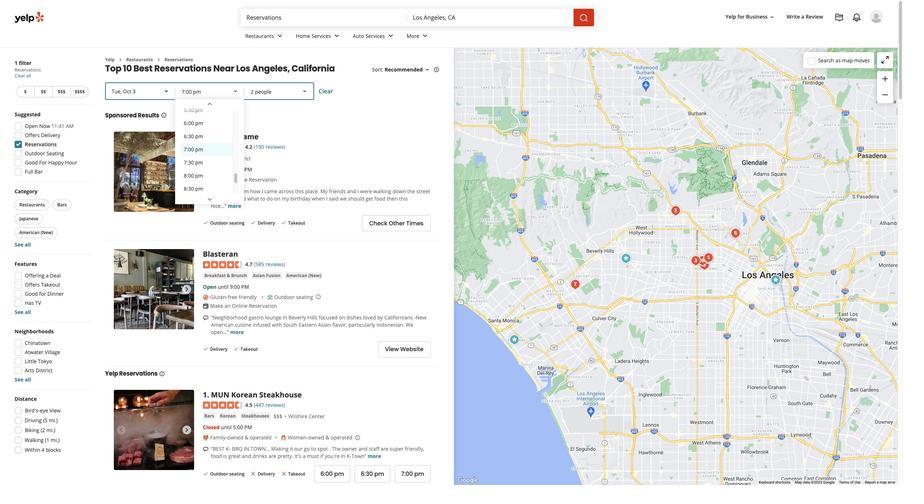 Task type: vqa. For each thing, say whether or not it's contained in the screenshot.
"BEST
yes



Task type: locate. For each thing, give the bounding box(es) containing it.
suggested
[[15, 111, 41, 118]]

good for dinner
[[25, 291, 64, 298]]

home services
[[296, 32, 331, 39]]

0 vertical spatial previous image
[[117, 168, 126, 176]]

1 offers from the top
[[25, 132, 40, 139]]

1 closed until 5:00 pm from the top
[[203, 166, 252, 173]]

0 vertical spatial make an online reservation
[[210, 176, 277, 183]]

2 owned from the left
[[308, 435, 324, 442]]

previous image
[[117, 426, 126, 435]]

0 horizontal spatial (new)
[[41, 230, 53, 236]]

$$ button
[[34, 86, 52, 97]]

little
[[25, 358, 37, 365]]

16 chevron down v2 image inside recommended dropdown button
[[424, 67, 430, 73]]

1 horizontal spatial to
[[261, 195, 265, 202]]

seating down great
[[229, 471, 245, 478]]

good for good for dinner
[[25, 291, 38, 298]]

2 vertical spatial 16 speech v2 image
[[203, 447, 209, 453]]

3 reviews) from the top
[[266, 402, 285, 409]]

outdoor seating for (447 reviews)
[[210, 471, 245, 478]]

arts district down little tokyo
[[25, 367, 53, 374]]

clear down california
[[319, 87, 333, 95]]

1 services from the left
[[312, 32, 331, 39]]

16 checkmark v2 image for hearts & flame
[[251, 220, 256, 226]]

category
[[15, 188, 37, 195]]

1 owned from the left
[[227, 435, 244, 442]]

7:00 inside "7:00 pm" link
[[401, 470, 413, 479]]

1 none field from the left
[[247, 14, 401, 22]]

option group
[[12, 396, 91, 456]]

2 vertical spatial slideshow element
[[114, 390, 194, 470]]

0 vertical spatial closed
[[203, 166, 220, 173]]

2 operated from the left
[[331, 435, 353, 442]]

4.2
[[245, 144, 253, 151]]

0 vertical spatial in
[[283, 314, 287, 321]]

1 vertical spatial 6:30 pm
[[361, 470, 384, 479]]

0 horizontal spatial 6:00 pm
[[184, 120, 203, 127]]

4.5
[[245, 402, 253, 409]]

2 16 close v2 image from the left
[[281, 471, 287, 477]]

16 checkmark v2 image down cuisine
[[233, 346, 239, 352]]

if
[[321, 453, 324, 460]]

within 4 blocks
[[25, 447, 61, 454]]

1 horizontal spatial on
[[339, 314, 345, 321]]

more link for hearts & flame
[[228, 203, 241, 210]]

3 next image from the top
[[183, 426, 191, 435]]

16 checkmark v2 image
[[203, 220, 209, 226], [251, 220, 256, 226], [233, 346, 239, 352]]

restaurants button
[[15, 200, 50, 211]]

more down figure on the top left of the page
[[228, 203, 241, 210]]

1 16 close v2 image from the left
[[251, 471, 256, 477]]

1 vertical spatial clear
[[319, 87, 333, 95]]

2 horizontal spatial 24 chevron down v2 image
[[386, 32, 395, 40]]

view right eye
[[49, 407, 61, 414]]

2 vertical spatial american
[[211, 322, 234, 328]]

fusion
[[266, 273, 281, 279]]

16 checkmark v2 image down what
[[251, 220, 256, 226]]

5:00 up random
[[233, 166, 243, 173]]

for down offers takeout
[[39, 291, 46, 298]]

seating for (190 reviews)
[[229, 220, 245, 226]]

6:30 pm for 6:30 pm button
[[184, 133, 203, 140]]

1 horizontal spatial 24 chevron down v2 image
[[276, 32, 284, 40]]

pm for "5:30 pm" button on the top of the page
[[195, 107, 203, 114]]

blasteran image
[[114, 249, 194, 330], [619, 251, 634, 266]]

loved
[[363, 314, 376, 321]]

view left website
[[385, 345, 399, 354]]

24 chevron down v2 image for home services
[[333, 32, 341, 40]]

american (new) right fusion
[[286, 273, 321, 279]]

walking
[[373, 188, 392, 195]]

pm for the "8:30 pm" button on the left top of page
[[195, 186, 203, 193]]

good for good for happy hour
[[25, 159, 38, 166]]

2 vertical spatial yelp
[[105, 370, 118, 378]]

reservation up how
[[249, 176, 277, 183]]

district inside group
[[36, 367, 53, 374]]

random
[[230, 188, 249, 195]]

0 vertical spatial 6:00 pm
[[184, 120, 203, 127]]

16 outdoor seating v2 image
[[267, 294, 273, 300]]

see
[[15, 241, 23, 248], [15, 309, 23, 316], [15, 376, 23, 383]]

None search field
[[241, 9, 596, 26]]

in up south
[[283, 314, 287, 321]]

1 vertical spatial make an online reservation
[[210, 303, 277, 309]]

and up town" in the bottom of the page
[[359, 446, 368, 453]]

pm for 6:30 pm button
[[195, 133, 203, 140]]

make an online reservation down "friendly"
[[210, 303, 277, 309]]

online
[[232, 176, 248, 183], [232, 303, 248, 309]]

1 vertical spatial yelp
[[105, 57, 115, 63]]

reservations inside group
[[25, 141, 57, 148]]

0 vertical spatial yelp
[[726, 13, 737, 20]]

american (new) down japanese button
[[19, 230, 53, 236]]

24 chevron down v2 image left auto
[[333, 32, 341, 40]]

breakfast & brunch
[[204, 273, 247, 279]]

0 horizontal spatial 24 chevron down v2 image
[[205, 100, 214, 109]]

american for the rightmost "american (new)" button
[[286, 273, 307, 279]]

offers takeout
[[25, 281, 60, 288]]

until for hearts & flame
[[221, 166, 232, 173]]

slideshow element
[[114, 132, 194, 212], [114, 249, 194, 330], [114, 390, 194, 470]]

see for offering a deal
[[15, 309, 23, 316]]

chinatown
[[25, 340, 50, 347]]

1 vertical spatial closed until 5:00 pm
[[203, 424, 252, 431]]

1 vertical spatial see all button
[[15, 309, 31, 316]]

16 close v2 image
[[251, 471, 256, 477], [281, 471, 287, 477]]

"totally
[[211, 188, 229, 195]]

american for top "american (new)" button
[[19, 230, 40, 236]]

good up has tv
[[25, 291, 38, 298]]

offers down now
[[25, 132, 40, 139]]

2 previous image from the top
[[117, 285, 126, 294]]

restaurants right top
[[126, 57, 153, 63]]

1 vertical spatial 16 chevron down v2 image
[[424, 67, 430, 73]]

owned for family-
[[227, 435, 244, 442]]

1 vertical spatial on
[[339, 314, 345, 321]]

1 vertical spatial reservation
[[249, 303, 277, 309]]

0 vertical spatial 1
[[15, 60, 18, 66]]

2 see all button from the top
[[15, 309, 31, 316]]

5:00 for random
[[233, 166, 243, 173]]

16 reservation v2 image
[[203, 303, 209, 309]]

delivery down do
[[258, 220, 275, 226]]

$$$ button
[[52, 86, 71, 97]]

2 none field from the left
[[413, 14, 568, 22]]

0 vertical spatial and
[[347, 188, 356, 195]]

Near text field
[[413, 14, 568, 22]]

2 see from the top
[[15, 309, 23, 316]]

services for home services
[[312, 32, 331, 39]]

pm down 5:30 pm
[[195, 120, 203, 127]]

super
[[390, 446, 404, 453]]

all
[[26, 73, 31, 79], [25, 241, 31, 248], [25, 309, 31, 316], [25, 376, 31, 383]]

6:00 pm inside "button"
[[184, 120, 203, 127]]

pm for 7:30 pm button
[[195, 159, 203, 166]]

american
[[19, 230, 40, 236], [286, 273, 307, 279], [211, 322, 234, 328]]

6:30 for 6:30 pm button
[[184, 133, 194, 140]]

bars inside group
[[57, 202, 67, 208]]

16 speech v2 image down 16 family owned v2 icon
[[203, 447, 209, 453]]

reservations
[[165, 57, 193, 63], [154, 63, 212, 75], [15, 67, 41, 73], [25, 141, 57, 148], [119, 370, 158, 378]]

hearts & flame image
[[114, 132, 194, 212], [769, 273, 783, 287]]

online for outdoor seating
[[232, 303, 248, 309]]

2 closed from the top
[[203, 424, 220, 431]]

7:00 pm inside 7:00 pm button
[[184, 146, 203, 153]]

0 vertical spatial 16 chevron down v2 image
[[770, 14, 775, 20]]

little tokyo
[[25, 358, 52, 365]]

2 an from the top
[[225, 303, 231, 309]]

k-
[[226, 446, 231, 453], [347, 453, 352, 460]]

pm
[[245, 166, 252, 173], [241, 284, 249, 291], [245, 424, 252, 431]]

4.7 star rating image
[[203, 261, 242, 269]]

0 horizontal spatial clear
[[15, 73, 25, 79]]

1 next image from the top
[[183, 168, 191, 176]]

1 vertical spatial online
[[232, 303, 248, 309]]

takeout down cuisine
[[241, 346, 258, 353]]

0 horizontal spatial this
[[295, 188, 304, 195]]

reviews) inside (190 reviews) link
[[266, 144, 285, 151]]

1 vertical spatial previous image
[[117, 285, 126, 294]]

and inside "totally random how i came across this place. my friends and i were walking down the street trying to figure what to do on my birthday when i said we should get food then this nice…"
[[347, 188, 356, 195]]

see all up the distance
[[15, 376, 31, 383]]

0 horizontal spatial arts district
[[25, 367, 53, 374]]

0 vertical spatial offers
[[25, 132, 40, 139]]

1 vertical spatial open
[[203, 284, 217, 291]]

yelp for yelp for business
[[726, 13, 737, 20]]

& up in
[[245, 435, 249, 442]]

to left do
[[261, 195, 265, 202]]

reviews) inside (585 reviews) link
[[266, 261, 285, 268]]

owned up "bbq"
[[227, 435, 244, 442]]

1 horizontal spatial operated
[[331, 435, 353, 442]]

2 vertical spatial and
[[242, 453, 251, 460]]

6:30 pm
[[184, 133, 203, 140], [361, 470, 384, 479]]

0 horizontal spatial i
[[262, 188, 263, 195]]

yelp link
[[105, 57, 115, 63]]

16 speech v2 image down 16 reservation v2 icon
[[203, 315, 209, 321]]

2 vertical spatial seating
[[229, 471, 245, 478]]

slideshow element for hearts & flame
[[114, 132, 194, 212]]

offers
[[25, 132, 40, 139], [25, 281, 40, 288]]

pm for 8:00 pm button at the left top
[[195, 172, 203, 179]]

previous image
[[117, 168, 126, 176], [117, 285, 126, 294]]

asian down "(585"
[[253, 273, 265, 279]]

pm down friendly,
[[415, 470, 424, 479]]

6:30 pm for 6:30 pm link
[[361, 470, 384, 479]]

0 horizontal spatial owned
[[227, 435, 244, 442]]

1 closed from the top
[[203, 166, 220, 173]]

food down "best
[[211, 453, 222, 460]]

1 vertical spatial 7:00 pm
[[401, 470, 424, 479]]

1 online from the top
[[232, 176, 248, 183]]

next image down 7:30
[[183, 168, 191, 176]]

16 chevron right v2 image
[[117, 57, 123, 63], [156, 57, 162, 63]]

mi.) for driving (5 mi.)
[[49, 417, 58, 424]]

open for open now 11:41 am
[[25, 123, 38, 130]]

all for features
[[25, 309, 31, 316]]

0 horizontal spatial for
[[39, 291, 46, 298]]

2 reservation from the top
[[249, 303, 277, 309]]

1 inside 1 filter reservations clear all
[[15, 60, 18, 66]]

takeout down deal
[[41, 281, 60, 288]]

american inside group
[[19, 230, 40, 236]]

24 chevron down v2 image inside more link
[[421, 32, 430, 40]]

24 chevron down v2 image inside home services link
[[333, 32, 341, 40]]

clear all link
[[15, 73, 31, 79]]

mi.) right (1
[[51, 437, 60, 444]]

2 horizontal spatial 16 checkmark v2 image
[[251, 220, 256, 226]]

16 chevron right v2 image for reservations
[[156, 57, 162, 63]]

see all button for offering a deal
[[15, 309, 31, 316]]

restaurants link right top
[[126, 57, 153, 63]]

24 chevron down v2 image
[[276, 32, 284, 40], [421, 32, 430, 40], [205, 195, 214, 204]]

16 gluten free v2 image
[[203, 294, 209, 300]]

6:00 pm
[[184, 120, 203, 127], [321, 470, 344, 479]]

mi.)
[[49, 417, 58, 424], [46, 427, 55, 434], [51, 437, 60, 444]]

mun korean steakhouse image
[[702, 251, 716, 265]]

16 checkmark v2 image for blasteran
[[233, 346, 239, 352]]

takeout inside group
[[41, 281, 60, 288]]

group containing category
[[13, 188, 91, 249]]

1 vertical spatial for
[[39, 291, 46, 298]]

0 horizontal spatial map
[[843, 57, 853, 64]]

services right auto
[[366, 32, 385, 39]]

24 chevron down v2 image right "more"
[[421, 32, 430, 40]]

"neighborhood
[[211, 314, 248, 321]]

16 chevron down v2 image inside yelp for business button
[[770, 14, 775, 20]]

16 chevron right v2 image right best
[[156, 57, 162, 63]]

1 good from the top
[[25, 159, 38, 166]]

1
[[15, 60, 18, 66], [203, 390, 207, 400]]

an
[[225, 176, 231, 183], [225, 303, 231, 309]]

next image left family- at the left of the page
[[183, 426, 191, 435]]

16 speech v2 image down 16 reservation v2 image
[[203, 189, 209, 195]]

california
[[292, 63, 335, 75]]

1 reservation from the top
[[249, 176, 277, 183]]

make an online reservation for outdoor seating
[[210, 303, 277, 309]]

0 vertical spatial asian
[[253, 273, 265, 279]]

2 see all from the top
[[15, 309, 31, 316]]

Time field
[[176, 84, 244, 100]]

google image
[[456, 476, 480, 486]]

is
[[223, 453, 227, 460]]

16 chevron down v2 image
[[770, 14, 775, 20], [424, 67, 430, 73]]

next image for hearts & flame
[[183, 168, 191, 176]]

none field near
[[413, 14, 568, 22]]

8:30
[[184, 186, 194, 193]]

6:30 down 6:00 pm "button"
[[184, 133, 194, 140]]

offers down offering
[[25, 281, 40, 288]]

0 horizontal spatial 1
[[15, 60, 18, 66]]

are
[[381, 446, 389, 453], [269, 453, 276, 460]]

2 reviews) from the top
[[266, 261, 285, 268]]

dinner
[[47, 291, 64, 298]]

closed for "best
[[203, 424, 220, 431]]

Find text field
[[247, 14, 401, 22]]

0 vertical spatial 7:00 pm
[[184, 146, 203, 153]]

0 vertical spatial bars
[[57, 202, 67, 208]]

$$$$ button
[[71, 86, 89, 97]]

see all button up features
[[15, 241, 31, 248]]

0 horizontal spatial none field
[[247, 14, 401, 22]]

reservation
[[249, 176, 277, 183], [249, 303, 277, 309]]

5:00 for k-
[[233, 424, 243, 431]]

16 info v2 image right yelp reservations
[[159, 371, 165, 377]]

closed down italian button
[[203, 166, 220, 173]]

2 vertical spatial see all
[[15, 376, 31, 383]]

a right the write
[[802, 13, 805, 20]]

town"
[[352, 453, 366, 460]]

24 chevron down v2 image
[[333, 32, 341, 40], [386, 32, 395, 40], [205, 100, 214, 109]]

family-
[[210, 435, 227, 442]]

all down filter
[[26, 73, 31, 79]]

7:00 inside 7:00 pm button
[[184, 146, 194, 153]]

2 good from the top
[[25, 291, 38, 298]]

i right how
[[262, 188, 263, 195]]

7:00 for "7:00 pm" link
[[401, 470, 413, 479]]

reservation for until 5:00 pm
[[249, 176, 277, 183]]

all up features
[[25, 241, 31, 248]]

1 an from the top
[[225, 176, 231, 183]]

operated up the
[[331, 435, 353, 442]]

0 horizontal spatial district
[[36, 367, 53, 374]]

1 reviews) from the top
[[266, 144, 285, 151]]

more link for blasteran
[[230, 329, 244, 336]]

1 horizontal spatial 24 chevron down v2 image
[[333, 32, 341, 40]]

in down owner
[[341, 453, 346, 460]]

6:00 inside "button"
[[184, 120, 194, 127]]

16 info v2 image right results
[[161, 113, 167, 118]]

yelp inside yelp for business button
[[726, 13, 737, 20]]

an up "totally
[[225, 176, 231, 183]]

cuisine
[[235, 322, 252, 328]]

0 vertical spatial for
[[738, 13, 745, 20]]

closed until 5:00 pm down korean link
[[203, 424, 252, 431]]

3 see all from the top
[[15, 376, 31, 383]]

operated up town...
[[250, 435, 272, 442]]

mi.) right the (5
[[49, 417, 58, 424]]

1 16 chevron right v2 image from the left
[[117, 57, 123, 63]]

7:00 up 7:30
[[184, 146, 194, 153]]

flavor,
[[332, 322, 347, 328]]

food
[[375, 195, 386, 202], [211, 453, 222, 460]]

sponsored
[[105, 111, 137, 120]]

1 horizontal spatial bars
[[204, 413, 214, 420]]

make an online reservation for until 5:00 pm
[[210, 176, 277, 183]]

keyboard shortcuts button
[[759, 480, 791, 486]]

2 vertical spatial restaurants
[[19, 202, 45, 208]]

0 vertical spatial map
[[843, 57, 853, 64]]

sponsored results
[[105, 111, 159, 120]]

3 16 speech v2 image from the top
[[203, 447, 209, 453]]

for inside group
[[39, 291, 46, 298]]

1 make an online reservation from the top
[[210, 176, 277, 183]]

more
[[228, 203, 241, 210], [230, 329, 244, 336], [368, 453, 381, 460]]

reviews) up fusion
[[266, 261, 285, 268]]

how
[[250, 188, 260, 195]]

map right 'as'
[[843, 57, 853, 64]]

1 vertical spatial 7:00
[[401, 470, 413, 479]]

2 make an online reservation from the top
[[210, 303, 277, 309]]

& left brunch
[[227, 273, 230, 279]]

2 5:00 from the top
[[233, 424, 243, 431]]

reviews)
[[266, 144, 285, 151], [266, 261, 285, 268], [266, 402, 285, 409]]

7:00 pm down friendly,
[[401, 470, 424, 479]]

16 close v2 image for takeout
[[281, 471, 287, 477]]

1 vertical spatial reviews)
[[266, 261, 285, 268]]

papille gustative image
[[507, 333, 522, 347]]

1 vertical spatial outdoor seating
[[274, 294, 313, 301]]

1 horizontal spatial american
[[211, 322, 234, 328]]

izakaya osen - los angeles image
[[728, 225, 743, 240]]

pm up 7:30 pm
[[195, 146, 203, 153]]

1 vertical spatial are
[[269, 453, 276, 460]]

see all button down has
[[15, 309, 31, 316]]

moves
[[855, 57, 870, 64]]

1 vertical spatial korean
[[220, 413, 236, 420]]

2 horizontal spatial american
[[286, 273, 307, 279]]

pm right 7:30
[[195, 159, 203, 166]]

1 16 speech v2 image from the top
[[203, 189, 209, 195]]

24 chevron down v2 image right 5:30 pm
[[205, 100, 214, 109]]

closed for "totally
[[203, 166, 220, 173]]

mi.) right (2
[[46, 427, 55, 434]]

2 vertical spatial outdoor seating
[[210, 471, 245, 478]]

district
[[234, 155, 251, 162], [36, 367, 53, 374]]

on up flavor,
[[339, 314, 345, 321]]

seating for (447 reviews)
[[229, 471, 245, 478]]

next image
[[183, 168, 191, 176], [183, 285, 191, 294], [183, 426, 191, 435]]

6:00 pm down you're
[[321, 470, 344, 479]]

recommended
[[385, 66, 423, 73]]

0 horizontal spatial operated
[[250, 435, 272, 442]]

blasteran link
[[203, 249, 238, 259]]

16 info v2 image
[[434, 67, 439, 73]]

reviews) inside (447 reviews) link
[[266, 402, 285, 409]]

group
[[878, 71, 894, 103], [12, 111, 91, 178], [13, 188, 91, 249], [12, 261, 91, 316], [12, 328, 91, 384]]

7:00 down friendly,
[[401, 470, 413, 479]]

pm inside "button"
[[195, 120, 203, 127]]

open down suggested
[[25, 123, 38, 130]]

open up 16 gluten free v2 icon
[[203, 284, 217, 291]]

3 see all button from the top
[[15, 376, 31, 383]]

1 make from the top
[[210, 176, 223, 183]]

group containing features
[[12, 261, 91, 316]]

"best
[[211, 446, 225, 453]]

reviews) right "(190"
[[266, 144, 285, 151]]

mi.) for walking (1 mi.)
[[51, 437, 60, 444]]

american (new) button down japanese button
[[15, 227, 58, 238]]

good up full
[[25, 159, 38, 166]]

1 horizontal spatial in
[[341, 453, 346, 460]]

0 horizontal spatial in
[[283, 314, 287, 321]]

$$$ left $$$$ button
[[58, 89, 65, 95]]

outdoor seating
[[25, 150, 64, 157]]

see all button for chinatown
[[15, 376, 31, 383]]

group containing neighborhoods
[[12, 328, 91, 384]]

closed down the bars link
[[203, 424, 220, 431]]

for inside button
[[738, 13, 745, 20]]

restaurants up japanese
[[19, 202, 45, 208]]

0 vertical spatial see all button
[[15, 241, 31, 248]]

takeout for the top 16 checkmark v2 icon
[[288, 220, 306, 226]]

2 services from the left
[[366, 32, 385, 39]]

3 see from the top
[[15, 376, 23, 383]]

info icon image
[[316, 294, 321, 300], [316, 294, 321, 300], [355, 435, 361, 441], [355, 435, 361, 441]]

1 horizontal spatial 16 close v2 image
[[281, 471, 287, 477]]

0 horizontal spatial 16 close v2 image
[[251, 471, 256, 477]]

an for until 5:00 pm
[[225, 176, 231, 183]]

0 vertical spatial 16 speech v2 image
[[203, 189, 209, 195]]

our
[[294, 446, 303, 453]]

delivery for '16 close v2' icon related to delivery
[[258, 471, 275, 478]]

2 online from the top
[[232, 303, 248, 309]]

outdoor seating down is
[[210, 471, 245, 478]]

1 slideshow element from the top
[[114, 132, 194, 212]]

reviews) for blasteran
[[266, 261, 285, 268]]

pm
[[195, 107, 203, 114], [195, 120, 203, 127], [195, 133, 203, 140], [195, 146, 203, 153], [195, 159, 203, 166], [195, 172, 203, 179], [195, 186, 203, 193], [334, 470, 344, 479], [375, 470, 384, 479], [415, 470, 424, 479]]

1 vertical spatial bars
[[204, 413, 214, 420]]

16 info v2 image
[[161, 113, 167, 118], [159, 371, 165, 377]]

0 vertical spatial pm
[[245, 166, 252, 173]]

make for until 5:00 pm
[[210, 176, 223, 183]]

4.5 link
[[245, 401, 253, 409]]

1 for 1 filter reservations clear all
[[15, 60, 18, 66]]

None field
[[247, 14, 401, 22], [413, 14, 568, 22]]

next image for blasteran
[[183, 285, 191, 294]]

more
[[407, 32, 420, 39]]

1 vertical spatial arts
[[25, 367, 34, 374]]

takeout down birthday
[[288, 220, 306, 226]]

biking (2 mi.)
[[25, 427, 55, 434]]

7:00 pm for 7:00 pm button on the left of page
[[184, 146, 203, 153]]

6:30 down town" in the bottom of the page
[[361, 470, 373, 479]]

0 vertical spatial clear
[[15, 73, 25, 79]]

on inside "neighborhood gastro lounge in beverly hills focused on dishes loved by californians -new american cuisine infused with south eastern asian flavor, particularly indonesian. we open…"
[[339, 314, 345, 321]]

0 vertical spatial view
[[385, 345, 399, 354]]

i left the said
[[326, 195, 328, 202]]

3 slideshow element from the top
[[114, 390, 194, 470]]

said
[[329, 195, 339, 202]]

zoom in image
[[881, 74, 890, 83]]

1 vertical spatial see
[[15, 309, 23, 316]]

2 16 speech v2 image from the top
[[203, 315, 209, 321]]

with
[[272, 322, 282, 328]]

make an online reservation up random
[[210, 176, 277, 183]]

maria w. image
[[870, 10, 883, 23]]

features
[[15, 261, 37, 268]]

0 horizontal spatial view
[[49, 407, 61, 414]]

7:00
[[184, 146, 194, 153], [401, 470, 413, 479]]

2 make from the top
[[210, 303, 223, 309]]

and up should
[[347, 188, 356, 195]]

get
[[366, 195, 373, 202]]

2 16 chevron right v2 image from the left
[[156, 57, 162, 63]]

reservation for outdoor seating
[[249, 303, 277, 309]]

k- up is
[[226, 446, 231, 453]]

running goose image
[[669, 204, 683, 218]]

see up neighborhoods
[[15, 309, 23, 316]]

report a map error link
[[865, 481, 896, 485]]

clear down filter
[[15, 73, 25, 79]]

has
[[25, 300, 34, 307]]

16 close v2 image down drinks
[[251, 471, 256, 477]]

1 5:00 from the top
[[233, 166, 243, 173]]

16 chevron down v2 image for recommended
[[424, 67, 430, 73]]

1 filter reservations clear all
[[15, 60, 41, 79]]

driving (5 mi.)
[[25, 417, 58, 424]]

0 horizontal spatial american (new) button
[[15, 227, 58, 238]]

16 checkmark v2 image
[[281, 220, 287, 226], [203, 346, 209, 352], [203, 471, 209, 477]]

gluten-free friendly
[[210, 294, 258, 301]]

7:30 pm button
[[181, 156, 233, 170]]

american down japanese button
[[19, 230, 40, 236]]

24 chevron down v2 image inside auto services link
[[386, 32, 395, 40]]

1 vertical spatial american (new) button
[[285, 272, 323, 280]]

blocks
[[46, 447, 61, 454]]

arts down 4.2 star rating "image"
[[223, 155, 233, 162]]

16 speech v2 image for blasteran
[[203, 315, 209, 321]]

and down in
[[242, 453, 251, 460]]

are down making at the bottom of page
[[269, 453, 276, 460]]

must
[[307, 453, 319, 460]]

6:30 inside button
[[184, 133, 194, 140]]

takeout for '16 close v2' icon associated with takeout
[[288, 471, 306, 478]]

2 next image from the top
[[183, 285, 191, 294]]

1 horizontal spatial and
[[347, 188, 356, 195]]

slideshow element for blasteran
[[114, 249, 194, 330]]

2 offers from the top
[[25, 281, 40, 288]]

see up features
[[15, 241, 23, 248]]

2 slideshow element from the top
[[114, 249, 194, 330]]

bars down 4.5 star rating image
[[204, 413, 214, 420]]

closed until 5:00 pm down italian link
[[203, 166, 252, 173]]

16 speech v2 image for hearts & flame
[[203, 189, 209, 195]]

on
[[274, 195, 281, 202], [339, 314, 345, 321]]

0 horizontal spatial open
[[25, 123, 38, 130]]

for left the business
[[738, 13, 745, 20]]

1 horizontal spatial hearts & flame image
[[769, 273, 783, 287]]

6:00 down 5:30
[[184, 120, 194, 127]]

juliana los angeles image
[[701, 251, 716, 266]]

. inside the "best k- bbq in town... making it our go to spot . the owner and staff are super friendly, food is great and drinks are pretty. it's a must if you're in k-town"
[[329, 446, 331, 453]]

1 previous image from the top
[[117, 168, 126, 176]]

pm right 8:00
[[195, 172, 203, 179]]

1 vertical spatial arts district
[[25, 367, 53, 374]]

4.7 link
[[245, 260, 253, 268]]

services for auto services
[[366, 32, 385, 39]]

2 closed until 5:00 pm from the top
[[203, 424, 252, 431]]

error
[[888, 481, 896, 485]]

8:00 pm
[[184, 172, 203, 179]]

.
[[207, 390, 209, 400], [329, 446, 331, 453]]

6:00 pm down 5:30 pm
[[184, 120, 203, 127]]

(190
[[254, 144, 264, 151]]

7:00 pm for "7:00 pm" link
[[401, 470, 424, 479]]

business categories element
[[240, 26, 883, 47]]

to inside the "best k- bbq in town... making it our go to spot . the owner and staff are super friendly, food is great and drinks are pretty. it's a must if you're in k-town"
[[311, 446, 316, 453]]

6:30 pm inside button
[[184, 133, 203, 140]]

previous image for blasteran
[[117, 285, 126, 294]]

1 operated from the left
[[250, 435, 272, 442]]

on right do
[[274, 195, 281, 202]]

owner
[[342, 446, 357, 453]]

16 speech v2 image
[[203, 189, 209, 195], [203, 315, 209, 321], [203, 447, 209, 453]]



Task type: describe. For each thing, give the bounding box(es) containing it.
map for error
[[880, 481, 887, 485]]

delivery for 16 checkmark v2 image corresponding to hearts & flame
[[258, 220, 275, 226]]

1 horizontal spatial blasteran image
[[619, 251, 634, 266]]

outdoor down nice…"
[[210, 220, 228, 226]]

for for dinner
[[39, 291, 46, 298]]

report
[[865, 481, 876, 485]]

see all for chinatown
[[15, 376, 31, 383]]

1 horizontal spatial american (new)
[[286, 273, 321, 279]]

distance
[[15, 396, 37, 403]]

0 vertical spatial this
[[295, 188, 304, 195]]

a for offering
[[46, 272, 49, 279]]

all for neighborhoods
[[25, 376, 31, 383]]

dishes
[[347, 314, 362, 321]]

write a review
[[787, 13, 824, 20]]

american inside "neighborhood gastro lounge in beverly hills focused on dishes loved by californians -new american cuisine infused with south eastern asian flavor, particularly indonesian. we open…"
[[211, 322, 234, 328]]

use
[[855, 481, 861, 485]]

takeout for 16 checkmark v2 image for blasteran
[[241, 346, 258, 353]]

4.2 star rating image
[[203, 144, 242, 151]]

offers for offers delivery
[[25, 132, 40, 139]]

pm for 6:00 pm "button"
[[195, 120, 203, 127]]

(190 reviews) link
[[254, 143, 285, 151]]

friends
[[329, 188, 346, 195]]

am
[[66, 123, 74, 130]]

6:00 pm for 6:00 pm "button"
[[184, 120, 203, 127]]

a for write
[[802, 13, 805, 20]]

restaurants inside restaurants button
[[19, 202, 45, 208]]

1 vertical spatial restaurants
[[126, 57, 153, 63]]

reviews) for hearts & flame
[[266, 144, 285, 151]]

a inside the "best k- bbq in town... making it our go to spot . the owner and staff are super friendly, food is great and drinks are pretty. it's a must if you're in k-town"
[[303, 453, 306, 460]]

open now 11:41 am
[[25, 123, 74, 130]]

0 vertical spatial are
[[381, 446, 389, 453]]

option group containing distance
[[12, 396, 91, 456]]

italian button
[[203, 155, 220, 162]]

9:00
[[230, 284, 240, 291]]

mun korean steakhouse link
[[211, 390, 302, 400]]

16 chevron right v2 image for restaurants
[[117, 57, 123, 63]]

pretty.
[[278, 453, 293, 460]]

all inside 1 filter reservations clear all
[[26, 73, 31, 79]]

down
[[393, 188, 406, 195]]

taylor's steakhouse image
[[698, 258, 712, 273]]

place.
[[305, 188, 319, 195]]

map
[[795, 481, 803, 485]]

outdoor right 16 outdoor seating v2 'icon'
[[274, 294, 295, 301]]

breakfast & brunch button
[[203, 272, 249, 280]]

in inside the "best k- bbq in town... making it our go to spot . the owner and staff are super friendly, food is great and drinks are pretty. it's a must if you're in k-town"
[[341, 453, 346, 460]]

4.5 star rating image
[[203, 402, 242, 409]]

korean inside button
[[220, 413, 236, 420]]

more link
[[401, 26, 436, 47]]

6:30 for 6:30 pm link
[[361, 470, 373, 479]]

map region
[[426, 44, 904, 486]]

5:30 pm
[[184, 107, 203, 114]]

until for blasteran
[[218, 284, 229, 291]]

1 horizontal spatial arts district
[[223, 155, 251, 162]]

outdoor seating for (190 reviews)
[[210, 220, 245, 226]]

women-
[[288, 435, 308, 442]]

wood image
[[729, 226, 743, 241]]

home
[[296, 32, 310, 39]]

offering a deal
[[25, 272, 61, 279]]

bar
[[35, 168, 43, 175]]

0 horizontal spatial 16 checkmark v2 image
[[203, 220, 209, 226]]

0 vertical spatial 16 checkmark v2 image
[[281, 220, 287, 226]]

hearts & flame image
[[769, 273, 783, 287]]

atwater village
[[25, 349, 60, 356]]

gluten-
[[210, 294, 228, 301]]

do
[[267, 195, 273, 202]]

mi.) for biking (2 mi.)
[[46, 427, 55, 434]]

2 vertical spatial until
[[221, 424, 232, 431]]

see all for offering a deal
[[15, 309, 31, 316]]

online for until 5:00 pm
[[232, 176, 248, 183]]

0 horizontal spatial bars button
[[53, 200, 72, 211]]

search image
[[580, 13, 588, 22]]

operated for women-owned & operated
[[331, 435, 353, 442]]

0 vertical spatial korean
[[231, 390, 258, 400]]

yelp for yelp reservations
[[105, 370, 118, 378]]

walking
[[25, 437, 44, 444]]

bars for leftmost bars button
[[57, 202, 67, 208]]

1 . mun korean steakhouse
[[203, 390, 302, 400]]

16 checkmark v2 image for (585 reviews)
[[203, 346, 209, 352]]

for for business
[[738, 13, 745, 20]]

previous image for hearts & flame
[[117, 168, 126, 176]]

yelp for business
[[726, 13, 768, 20]]

6:00 for 6:00 pm "button"
[[184, 120, 194, 127]]

pm for hearts & flame
[[245, 166, 252, 173]]

review
[[806, 13, 824, 20]]

7:00 pm button
[[181, 143, 233, 156]]

closed until 5:00 pm for random
[[203, 166, 252, 173]]

wilshire center
[[288, 413, 325, 420]]

1 horizontal spatial i
[[326, 195, 328, 202]]

(1
[[45, 437, 49, 444]]

24 chevron down v2 image for more
[[421, 32, 430, 40]]

asian inside button
[[253, 273, 265, 279]]

group containing suggested
[[12, 111, 91, 178]]

street
[[417, 188, 430, 195]]

open for open until 9:00 pm
[[203, 284, 217, 291]]

delivery for 16 checkmark v2 icon associated with (585 reviews)
[[210, 346, 228, 353]]

asian fusion link
[[252, 272, 282, 280]]

pm for blasteran
[[241, 284, 249, 291]]

recommended button
[[385, 66, 430, 73]]

owned for women-
[[308, 435, 324, 442]]

check
[[369, 219, 388, 228]]

asian inside "neighborhood gastro lounge in beverly hills focused on dishes loved by californians -new american cuisine infused with south eastern asian flavor, particularly indonesian. we open…"
[[318, 322, 331, 328]]

outdoor inside group
[[25, 150, 45, 157]]

1 vertical spatial and
[[359, 446, 368, 453]]

zoom out image
[[881, 91, 890, 99]]

californians
[[385, 314, 413, 321]]

1 vertical spatial k-
[[347, 453, 352, 460]]

expand map image
[[881, 55, 890, 64]]

1 horizontal spatial this
[[399, 195, 408, 202]]

16 women owned v2 image
[[281, 435, 287, 441]]

©2023
[[812, 481, 823, 485]]

0 horizontal spatial to
[[226, 195, 231, 202]]

24 chevron down v2 image for auto services
[[386, 32, 395, 40]]

closed until 5:00 pm for k-
[[203, 424, 252, 431]]

(5
[[43, 417, 47, 424]]

pm for 6:30 pm link
[[375, 470, 384, 479]]

1 see all button from the top
[[15, 241, 31, 248]]

nice…"
[[211, 203, 227, 210]]

driving
[[25, 417, 42, 424]]

should
[[348, 195, 365, 202]]

16 family owned v2 image
[[203, 435, 209, 441]]

1 horizontal spatial clear
[[319, 87, 333, 95]]

terms
[[839, 481, 850, 485]]

eastern
[[299, 322, 317, 328]]

in inside "neighborhood gastro lounge in beverly hills focused on dishes loved by californians -new american cuisine infused with south eastern asian flavor, particularly indonesian. we open…"
[[283, 314, 287, 321]]

6:30 pm link
[[355, 466, 391, 483]]

notifications image
[[853, 13, 862, 22]]

restaurants inside business categories element
[[246, 32, 274, 39]]

(447
[[254, 402, 264, 409]]

center
[[309, 413, 325, 420]]

great
[[228, 453, 241, 460]]

(585 reviews)
[[254, 261, 285, 268]]

1 see all from the top
[[15, 241, 31, 248]]

vicini image
[[568, 277, 583, 292]]

1 vertical spatial restaurants link
[[126, 57, 153, 63]]

m grill image
[[689, 254, 703, 268]]

7:00 for 7:00 pm button on the left of page
[[184, 146, 194, 153]]

0 vertical spatial 16 info v2 image
[[161, 113, 167, 118]]

operated for family-owned & operated
[[250, 435, 272, 442]]

0 horizontal spatial k-
[[226, 446, 231, 453]]

bars for rightmost bars button
[[204, 413, 214, 420]]

view inside option group
[[49, 407, 61, 414]]

2 horizontal spatial i
[[358, 188, 359, 195]]

on inside "totally random how i came across this place. my friends and i were walking down the street trying to figure what to do on my birthday when i said we should get food then this nice…"
[[274, 195, 281, 202]]

map for moves
[[843, 57, 853, 64]]

an for outdoor seating
[[225, 303, 231, 309]]

view inside view website link
[[385, 345, 399, 354]]

1 vertical spatial $$$
[[274, 413, 282, 420]]

16 close v2 image for delivery
[[251, 471, 256, 477]]

pm for "7:00 pm" link
[[415, 470, 424, 479]]

7:30 pm
[[184, 159, 203, 166]]

24 chevron down v2 image for restaurants
[[276, 32, 284, 40]]

write a review link
[[784, 10, 827, 24]]

11:41
[[52, 123, 65, 130]]

2 vertical spatial pm
[[245, 424, 252, 431]]

you're
[[325, 453, 340, 460]]

0 horizontal spatial arts
[[25, 367, 34, 374]]

6:00 pm for 6:00 pm link
[[321, 470, 344, 479]]

& up the spot
[[326, 435, 329, 442]]

2 vertical spatial more
[[368, 453, 381, 460]]

check other times
[[369, 219, 424, 228]]

delivery inside group
[[41, 132, 60, 139]]

none field find
[[247, 14, 401, 22]]

1 vertical spatial hearts & flame image
[[769, 273, 783, 287]]

(2
[[41, 427, 45, 434]]

yelp for business button
[[723, 10, 778, 24]]

seoul salon restaurant & bar image
[[696, 254, 710, 268]]

& inside breakfast & brunch button
[[227, 273, 230, 279]]

0 horizontal spatial american (new)
[[19, 230, 53, 236]]

bbq
[[232, 446, 243, 453]]

staff
[[369, 446, 380, 453]]

"best k- bbq in town... making it our go to spot . the owner and staff are super friendly, food is great and drinks are pretty. it's a must if you're in k-town"
[[211, 446, 424, 460]]

yelp for yelp link
[[105, 57, 115, 63]]

all for category
[[25, 241, 31, 248]]

1 horizontal spatial arts
[[223, 155, 233, 162]]

0 horizontal spatial 24 chevron down v2 image
[[205, 195, 214, 204]]

more for hearts & flame
[[228, 203, 241, 210]]

family-owned & operated
[[210, 435, 272, 442]]

2 vertical spatial more link
[[368, 453, 381, 460]]

terms of use link
[[839, 481, 861, 485]]

pm for 7:00 pm button on the left of page
[[195, 146, 203, 153]]

american (new) link
[[285, 272, 323, 280]]

1 vertical spatial 16 info v2 image
[[159, 371, 165, 377]]

0 horizontal spatial are
[[269, 453, 276, 460]]

$$$ inside $$$ button
[[58, 89, 65, 95]]

friendly
[[239, 294, 257, 301]]

clear inside 1 filter reservations clear all
[[15, 73, 25, 79]]

16 reservation v2 image
[[203, 177, 209, 183]]

0 vertical spatial american (new) button
[[15, 227, 58, 238]]

0 horizontal spatial .
[[207, 390, 209, 400]]

1 vertical spatial seating
[[296, 294, 313, 301]]

outdoor down is
[[210, 471, 228, 478]]

Cover field
[[245, 84, 313, 100]]

more for blasteran
[[230, 329, 244, 336]]

bird's-eye view
[[25, 407, 61, 414]]

& up 4.2 star rating "image"
[[229, 132, 235, 142]]

mun korean steakhouse image
[[114, 390, 194, 470]]

asian fusion
[[253, 273, 281, 279]]

0 horizontal spatial blasteran image
[[114, 249, 194, 330]]

16 chevron down v2 image for yelp for business
[[770, 14, 775, 20]]

1 horizontal spatial (new)
[[309, 273, 321, 279]]

offers for offers takeout
[[25, 281, 40, 288]]

free
[[228, 294, 237, 301]]

pm for 6:00 pm link
[[334, 470, 344, 479]]

we
[[340, 195, 347, 202]]

6:00 for 6:00 pm link
[[321, 470, 333, 479]]

8:00 pm button
[[181, 170, 233, 183]]

food inside "totally random how i came across this place. my friends and i were walking down the street trying to figure what to do on my birthday when i said we should get food then this nice…"
[[375, 195, 386, 202]]

check other times link
[[362, 215, 431, 231]]

sort:
[[372, 66, 383, 73]]

1 for 1 . mun korean steakhouse
[[203, 390, 207, 400]]

0 vertical spatial district
[[234, 155, 251, 162]]

1 horizontal spatial bars button
[[203, 413, 216, 420]]

tokyo
[[38, 358, 52, 365]]

brunch
[[231, 273, 247, 279]]

wilshire
[[288, 413, 308, 420]]

1 see from the top
[[15, 241, 23, 248]]

in
[[244, 446, 249, 453]]

biking
[[25, 427, 39, 434]]

within
[[25, 447, 40, 454]]

hearts & flame link
[[203, 132, 259, 142]]

south
[[284, 322, 297, 328]]

make for outdoor seating
[[210, 303, 223, 309]]

0 horizontal spatial hearts & flame image
[[114, 132, 194, 212]]

korean link
[[219, 413, 237, 420]]

0 vertical spatial restaurants link
[[240, 26, 290, 47]]

bird's-
[[25, 407, 40, 414]]

a for report
[[877, 481, 879, 485]]

deal
[[50, 272, 61, 279]]

1 horizontal spatial american (new) button
[[285, 272, 323, 280]]

Select a date text field
[[106, 83, 175, 99]]

see for chinatown
[[15, 376, 23, 383]]

women-owned & operated
[[288, 435, 353, 442]]

food inside the "best k- bbq in town... making it our go to spot . the owner and staff are super friendly, food is great and drinks are pretty. it's a must if you're in k-town"
[[211, 453, 222, 460]]

projects image
[[835, 13, 844, 22]]

user actions element
[[720, 9, 894, 54]]



